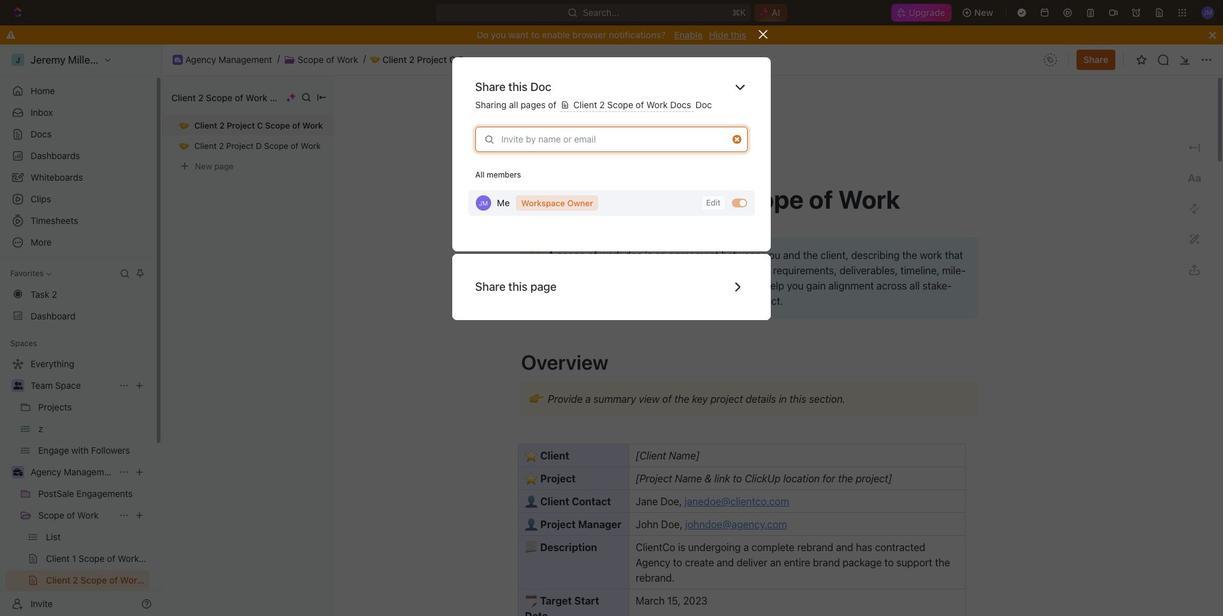 Task type: vqa. For each thing, say whether or not it's contained in the screenshot.
Thoughts
no



Task type: locate. For each thing, give the bounding box(es) containing it.
user group image
[[13, 382, 23, 390]]

business time image
[[175, 57, 181, 62]]

business time image
[[13, 469, 23, 477]]

tree
[[5, 354, 150, 617]]

tree inside sidebar navigation
[[5, 354, 150, 617]]

clear search image
[[733, 135, 742, 144]]

sidebar navigation
[[0, 45, 162, 617]]



Task type: describe. For each thing, give the bounding box(es) containing it.
Invite by name or email text field
[[482, 130, 728, 149]]



